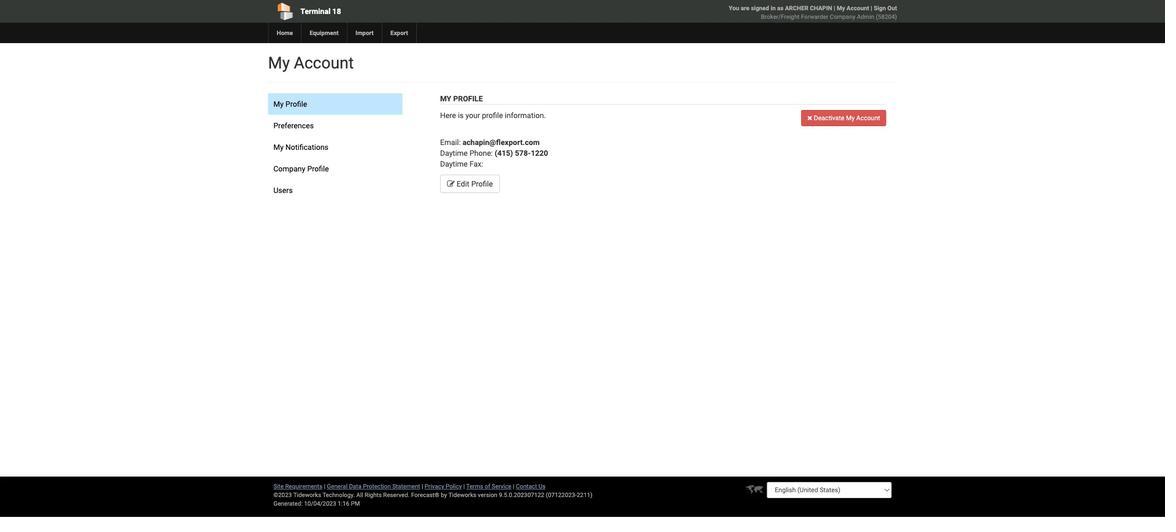 Task type: locate. For each thing, give the bounding box(es) containing it.
my right deactivate on the right of the page
[[846, 114, 855, 122]]

pencil square o image
[[447, 180, 455, 188]]

0 vertical spatial account
[[847, 5, 869, 12]]

technology.
[[323, 492, 355, 499]]

daytime up pencil square o image
[[440, 160, 468, 168]]

| up 9.5.0.202307122
[[513, 483, 514, 490]]

2 vertical spatial account
[[856, 114, 880, 122]]

|
[[834, 5, 835, 12], [871, 5, 872, 12], [324, 483, 325, 490], [422, 483, 423, 490], [463, 483, 465, 490], [513, 483, 514, 490]]

578-
[[515, 149, 531, 158]]

us
[[538, 483, 546, 490]]

here is your profile information.
[[440, 111, 546, 120]]

daytime
[[440, 149, 468, 158], [440, 160, 468, 168]]

1 vertical spatial account
[[294, 53, 354, 72]]

generated:
[[273, 501, 303, 508]]

company up users
[[273, 164, 305, 173]]

import
[[355, 29, 374, 36]]

deactivate my account
[[812, 114, 880, 122]]

site
[[273, 483, 284, 490]]

my down home link
[[268, 53, 290, 72]]

my right chapin
[[837, 5, 845, 12]]

company down my account link
[[830, 13, 855, 20]]

profile
[[453, 94, 483, 103], [285, 100, 307, 109], [307, 164, 329, 173], [471, 180, 493, 188]]

| up forecast®
[[422, 483, 423, 490]]

(415)
[[495, 149, 513, 158]]

my profile up is
[[440, 94, 483, 103]]

profile right "edit"
[[471, 180, 493, 188]]

| left sign
[[871, 5, 872, 12]]

my
[[837, 5, 845, 12], [268, 53, 290, 72], [440, 94, 451, 103], [273, 100, 284, 109], [846, 114, 855, 122], [273, 143, 284, 152]]

equipment
[[310, 29, 339, 36]]

terms
[[466, 483, 483, 490]]

deactivate my account button
[[801, 110, 886, 126]]

sign out link
[[874, 5, 897, 12]]

1 daytime from the top
[[440, 149, 468, 158]]

account
[[847, 5, 869, 12], [294, 53, 354, 72], [856, 114, 880, 122]]

admin
[[857, 13, 874, 20]]

0 vertical spatial daytime
[[440, 149, 468, 158]]

1 vertical spatial daytime
[[440, 160, 468, 168]]

terminal 18 link
[[268, 0, 521, 23]]

my inside button
[[846, 114, 855, 122]]

times image
[[807, 115, 812, 121]]

account inside the you are signed in as archer chapin | my account | sign out broker/freight forwarder company admin (58204)
[[847, 5, 869, 12]]

1 horizontal spatial my profile
[[440, 94, 483, 103]]

pm
[[351, 501, 360, 508]]

here
[[440, 111, 456, 120]]

notifications
[[285, 143, 328, 152]]

broker/freight
[[761, 13, 800, 20]]

(58204)
[[876, 13, 897, 20]]

my account link
[[837, 5, 869, 12]]

account up admin
[[847, 5, 869, 12]]

0 vertical spatial company
[[830, 13, 855, 20]]

| left general
[[324, 483, 325, 490]]

profile up "your"
[[453, 94, 483, 103]]

export
[[390, 29, 408, 36]]

fax:
[[470, 160, 483, 168]]

0 horizontal spatial company
[[273, 164, 305, 173]]

profile inside button
[[471, 180, 493, 188]]

9.5.0.202307122
[[499, 492, 544, 499]]

edit
[[457, 180, 469, 188]]

edit profile
[[455, 180, 493, 188]]

email: achapin@flexport.com daytime phone: (415) 578-1220 daytime fax:
[[440, 138, 548, 168]]

1 horizontal spatial company
[[830, 13, 855, 20]]

is
[[458, 111, 464, 120]]

home
[[277, 29, 293, 36]]

my notifications
[[273, 143, 328, 152]]

version
[[478, 492, 497, 499]]

achapin@flexport.com
[[463, 138, 540, 147]]

my profile
[[440, 94, 483, 103], [273, 100, 307, 109]]

my profile up the preferences
[[273, 100, 307, 109]]

company
[[830, 13, 855, 20], [273, 164, 305, 173]]

forwarder
[[801, 13, 828, 20]]

site requirements link
[[273, 483, 322, 490]]

company inside the you are signed in as archer chapin | my account | sign out broker/freight forwarder company admin (58204)
[[830, 13, 855, 20]]

terminal
[[300, 7, 330, 16]]

my profile for preferences
[[273, 100, 307, 109]]

data
[[349, 483, 362, 490]]

2 daytime from the top
[[440, 160, 468, 168]]

10/04/2023
[[304, 501, 336, 508]]

export link
[[382, 23, 416, 43]]

| right chapin
[[834, 5, 835, 12]]

account right deactivate on the right of the page
[[856, 114, 880, 122]]

account inside button
[[856, 114, 880, 122]]

account down the "equipment" 'link'
[[294, 53, 354, 72]]

deactivate
[[814, 114, 844, 122]]

are
[[741, 5, 749, 12]]

daytime down email: at the top of the page
[[440, 149, 468, 158]]

contact us link
[[516, 483, 546, 490]]

0 horizontal spatial my profile
[[273, 100, 307, 109]]

chapin
[[810, 5, 832, 12]]

my down the preferences
[[273, 143, 284, 152]]

| up tideworks
[[463, 483, 465, 490]]



Task type: describe. For each thing, give the bounding box(es) containing it.
terms of service link
[[466, 483, 511, 490]]

rights
[[365, 492, 382, 499]]

equipment link
[[301, 23, 347, 43]]

contact
[[516, 483, 537, 490]]

archer
[[785, 5, 808, 12]]

as
[[777, 5, 784, 12]]

phone:
[[470, 149, 493, 158]]

by
[[441, 492, 447, 499]]

in
[[771, 5, 776, 12]]

my profile for here is your profile information.
[[440, 94, 483, 103]]

import link
[[347, 23, 382, 43]]

terminal 18
[[300, 7, 341, 16]]

users
[[273, 186, 293, 195]]

preferences
[[273, 121, 314, 130]]

company profile
[[273, 164, 329, 173]]

2211)
[[577, 492, 592, 499]]

all
[[356, 492, 363, 499]]

(07122023-
[[546, 492, 577, 499]]

18
[[332, 7, 341, 16]]

home link
[[268, 23, 301, 43]]

general
[[327, 483, 347, 490]]

signed
[[751, 5, 769, 12]]

profile down notifications
[[307, 164, 329, 173]]

service
[[492, 483, 511, 490]]

you
[[729, 5, 739, 12]]

your
[[466, 111, 480, 120]]

©2023 tideworks
[[273, 492, 321, 499]]

you are signed in as archer chapin | my account | sign out broker/freight forwarder company admin (58204)
[[729, 5, 897, 20]]

tideworks
[[448, 492, 476, 499]]

my up the preferences
[[273, 100, 284, 109]]

out
[[887, 5, 897, 12]]

my up here
[[440, 94, 451, 103]]

general data protection statement link
[[327, 483, 420, 490]]

privacy
[[425, 483, 444, 490]]

profile
[[482, 111, 503, 120]]

privacy policy link
[[425, 483, 462, 490]]

information.
[[505, 111, 546, 120]]

requirements
[[285, 483, 322, 490]]

email:
[[440, 138, 461, 147]]

1 vertical spatial company
[[273, 164, 305, 173]]

statement
[[392, 483, 420, 490]]

policy
[[446, 483, 462, 490]]

my account
[[268, 53, 354, 72]]

site requirements | general data protection statement | privacy policy | terms of service | contact us ©2023 tideworks technology. all rights reserved. forecast® by tideworks version 9.5.0.202307122 (07122023-2211) generated: 10/04/2023 1:16 pm
[[273, 483, 592, 508]]

of
[[485, 483, 490, 490]]

1220
[[531, 149, 548, 158]]

my inside the you are signed in as archer chapin | my account | sign out broker/freight forwarder company admin (58204)
[[837, 5, 845, 12]]

forecast®
[[411, 492, 439, 499]]

1:16
[[338, 501, 349, 508]]

sign
[[874, 5, 886, 12]]

profile up the preferences
[[285, 100, 307, 109]]

protection
[[363, 483, 391, 490]]

reserved.
[[383, 492, 410, 499]]

edit profile button
[[440, 175, 500, 193]]



Task type: vqa. For each thing, say whether or not it's contained in the screenshot.
Policy on the bottom of page
yes



